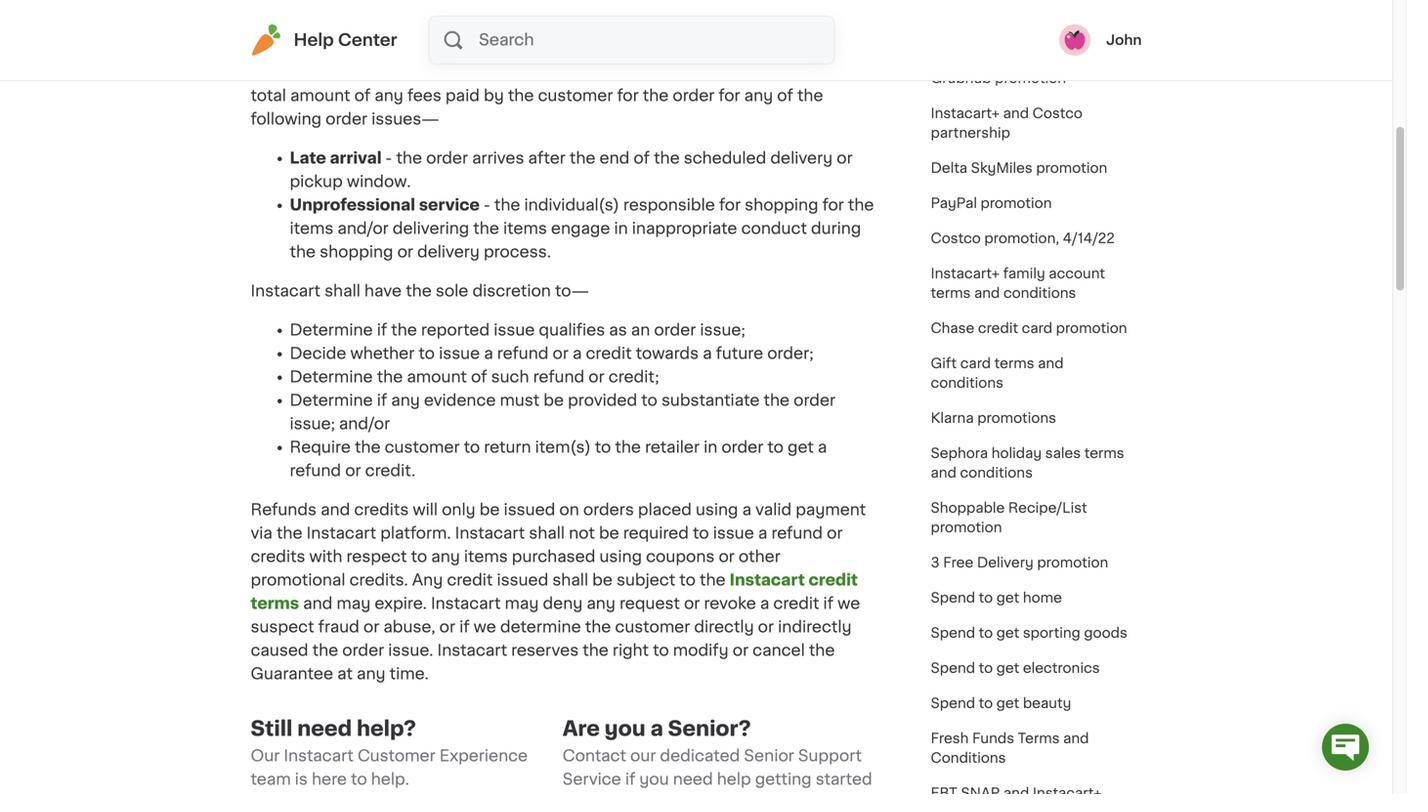 Task type: vqa. For each thing, say whether or not it's contained in the screenshot.
list_add_items DIALOG
no



Task type: describe. For each thing, give the bounding box(es) containing it.
credit inside instacart may issue a partial refund or credit for that item if only a portion of an item is missing or damaged. this offer is non-transferable.
[[550, 2, 596, 18]]

chase credit card promotion
[[931, 322, 1128, 335]]

the up credit.
[[355, 440, 381, 456]]

spend for spend to get electronics
[[931, 662, 976, 676]]

refunds
[[251, 503, 317, 518]]

free
[[944, 556, 974, 570]]

if inside instacart may issue a partial refund or credit for that item if only a portion of an item is missing or damaged. this offer is non-transferable.
[[700, 2, 711, 18]]

amount inside customers are eligible for a refund or credit towards a future order of up to the total amount of any fees paid by the customer for the order for any of the following order issues—
[[290, 88, 350, 104]]

the down arrives at top
[[495, 197, 521, 213]]

to up valid
[[768, 440, 784, 456]]

arrival
[[330, 151, 382, 166]]

1 horizontal spatial card
[[1022, 322, 1053, 335]]

or up "cancel"
[[758, 620, 774, 635]]

individual(s)
[[525, 197, 620, 213]]

be inside "determine if the reported issue qualifies as an order issue; decide whether to issue a refund or a credit towards a future order; determine the amount of such refund or credit; determine if any evidence must be provided to substantiate the order issue; and/or require the customer to return item(s) to the retailer in order to get a refund or credit."
[[544, 393, 564, 409]]

and inside instacart+ and costco partnership
[[1004, 107, 1030, 120]]

2 vertical spatial shall
[[553, 573, 589, 589]]

directly
[[694, 620, 754, 635]]

spend for spend to get home
[[931, 591, 976, 605]]

Search search field
[[477, 17, 834, 64]]

the up responsible
[[654, 151, 680, 166]]

issue inside refunds and credits will only be issued on orders placed using a valid payment via the instacart platform. instacart shall not be required to issue a refund or credits with respect to any items purchased using coupons or other promotional credits. any credit issued shall be subject to the
[[713, 526, 755, 542]]

the down order;
[[764, 393, 790, 409]]

spend for spend to get beauty
[[931, 697, 976, 711]]

instacart inside instacart may issue a partial refund or credit for that item if only a portion of an item is missing or damaged. this offer is non-transferable.
[[251, 2, 321, 18]]

instacart+ and costco partnership
[[931, 107, 1083, 140]]

a up substantiate
[[703, 346, 712, 362]]

delta skymiles promotion link
[[919, 151, 1120, 186]]

or inside customers are eligible for a refund or credit towards a future order of up to the total amount of any fees paid by the customer for the order for any of the following order issues—
[[525, 65, 541, 80]]

fresh
[[931, 732, 969, 746]]

for up scheduled
[[719, 88, 741, 104]]

indirectly
[[778, 620, 852, 635]]

need inside still need help? our instacart customer experience team is here to help.
[[297, 719, 352, 740]]

refund inside customers are eligible for a refund or credit towards a future order of up to the total amount of any fees paid by the customer for the order for any of the following order issues—
[[470, 65, 521, 80]]

refund down require
[[290, 463, 341, 479]]

instacart up purchased
[[455, 526, 525, 542]]

is left 'non-' on the left top of the page
[[552, 25, 565, 41]]

terms inside the terms of 100% satisfaction guarantee
[[931, 17, 973, 30]]

a up other
[[759, 526, 768, 542]]

or down qualifies
[[553, 346, 569, 362]]

be right the will
[[480, 503, 500, 518]]

1 horizontal spatial issue;
[[700, 323, 746, 338]]

window.
[[347, 174, 411, 190]]

1 horizontal spatial item
[[661, 2, 696, 18]]

contact
[[563, 749, 627, 765]]

order up the late arrival
[[326, 111, 368, 127]]

order left up
[[727, 65, 769, 80]]

in inside - the individual(s) responsible for shopping for the items and/or delivering the items engage in inappropriate conduct during the shopping or delivery process.
[[614, 221, 628, 237]]

order down search search box
[[673, 88, 715, 104]]

customers are eligible for a refund or credit towards a future order of up to the total amount of any fees paid by the customer for the order for any of the following order issues—
[[251, 65, 863, 127]]

placed
[[638, 503, 692, 518]]

to up spend to get beauty at right
[[979, 662, 993, 676]]

order down order;
[[794, 393, 836, 409]]

to up coupons
[[693, 526, 709, 542]]

via
[[251, 526, 273, 542]]

shoppable recipe/list promotion link
[[919, 491, 1142, 546]]

conditions
[[931, 752, 1007, 765]]

credit inside customers are eligible for a refund or credit towards a future order of up to the total amount of any fees paid by the customer for the order for any of the following order issues—
[[545, 65, 591, 80]]

skymiles
[[971, 161, 1033, 175]]

total
[[251, 88, 286, 104]]

instacart right issue.
[[438, 643, 507, 659]]

terms of 100% satisfaction guarantee
[[931, 17, 1115, 50]]

and inside the instacart+ family account terms and conditions
[[975, 286, 1000, 300]]

subject
[[617, 573, 676, 589]]

instacart+ and costco partnership link
[[919, 96, 1142, 151]]

the down search search box
[[643, 88, 669, 104]]

and/or inside - the individual(s) responsible for shopping for the items and/or delivering the items engage in inappropriate conduct during the shopping or delivery process.
[[338, 221, 389, 237]]

instacart inside still need help? our instacart customer experience team is here to help.
[[284, 749, 354, 765]]

to down coupons
[[680, 573, 696, 589]]

of inside instacart may issue a partial refund or credit for that item if only a portion of an item is missing or damaged. this offer is non-transferable.
[[827, 2, 843, 18]]

need inside are you a senior? contact our dedicated senior support service if you need help getting starte
[[673, 772, 713, 788]]

holiday
[[992, 447, 1042, 460]]

and inside the 'sephora holiday sales terms and conditions'
[[931, 466, 957, 480]]

a inside and may expire. instacart may deny any request or revoke a credit if we suspect fraud or abuse, or if we determine the customer directly or indirectly caused the order issue. instacart reserves the right to modify or cancel the guarantee at any time.
[[760, 596, 770, 612]]

the down whether
[[377, 370, 403, 385]]

spend to get electronics
[[931, 662, 1100, 676]]

a inside are you a senior? contact our dedicated senior support service if you need help getting starte
[[651, 719, 664, 740]]

inappropriate
[[632, 221, 738, 237]]

customers
[[251, 65, 337, 80]]

are
[[341, 65, 366, 80]]

a left portion
[[752, 2, 762, 18]]

the right up
[[837, 65, 863, 80]]

any right deny
[[587, 596, 616, 612]]

or right fraud
[[364, 620, 380, 635]]

whether
[[350, 346, 415, 362]]

conditions inside gift card terms and conditions
[[931, 376, 1004, 390]]

responsible
[[624, 197, 715, 213]]

missing
[[307, 25, 368, 41]]

may for issue
[[325, 2, 359, 18]]

the right by
[[508, 88, 534, 104]]

or left credit.
[[345, 463, 361, 479]]

team
[[251, 772, 291, 788]]

delta
[[931, 161, 968, 175]]

to up 'funds'
[[979, 697, 993, 711]]

eligible
[[370, 65, 427, 80]]

on
[[560, 503, 580, 518]]

get for spend to get home
[[997, 591, 1020, 605]]

the down up
[[798, 88, 824, 104]]

dedicated
[[660, 749, 740, 765]]

future inside customers are eligible for a refund or credit towards a future order of up to the total amount of any fees paid by the customer for the order for any of the following order issues—
[[675, 65, 723, 80]]

platform.
[[380, 526, 451, 542]]

the up during
[[848, 197, 874, 213]]

a down qualifies
[[573, 346, 582, 362]]

1 vertical spatial item
[[251, 25, 286, 41]]

any up scheduled
[[745, 88, 774, 104]]

spend to get beauty link
[[919, 686, 1084, 722]]

a up such
[[484, 346, 493, 362]]

or inside - the individual(s) responsible for shopping for the items and/or delivering the items engage in inappropriate conduct during the shopping or delivery process.
[[397, 244, 413, 260]]

delta skymiles promotion
[[931, 161, 1108, 175]]

shoppable
[[931, 502, 1005, 515]]

of left up
[[773, 65, 789, 80]]

coupons
[[646, 549, 715, 565]]

be left subject
[[593, 573, 613, 589]]

of inside - the order arrives after the end of the scheduled delivery or pickup window.
[[634, 151, 650, 166]]

after
[[528, 151, 566, 166]]

for down search search box
[[617, 88, 639, 104]]

return
[[484, 440, 531, 456]]

in inside "determine if the reported issue qualifies as an order issue; decide whether to issue a refund or a credit towards a future order; determine the amount of such refund or credit; determine if any evidence must be provided to substantiate the order issue; and/or require the customer to return item(s) to the retailer in order to get a refund or credit."
[[704, 440, 718, 456]]

the up window.
[[396, 151, 422, 166]]

0 vertical spatial shall
[[325, 284, 361, 299]]

for inside instacart may issue a partial refund or credit for that item if only a portion of an item is missing or damaged. this offer is non-transferable.
[[600, 2, 622, 18]]

qualifies
[[539, 323, 605, 338]]

guarantee
[[251, 667, 333, 682]]

the down instacart credit terms link
[[585, 620, 611, 635]]

or up provided
[[589, 370, 605, 385]]

engage
[[551, 221, 610, 237]]

the left retailer at the left of the page
[[615, 440, 641, 456]]

beauty
[[1023, 697, 1072, 711]]

if up whether
[[377, 323, 387, 338]]

or down directly
[[733, 643, 749, 659]]

fresh funds terms and conditions link
[[919, 722, 1142, 776]]

reported
[[421, 323, 490, 338]]

home
[[1023, 591, 1063, 605]]

of down the are
[[354, 88, 371, 104]]

instacart+ for partnership
[[931, 107, 1000, 120]]

gift card terms and conditions
[[931, 357, 1064, 390]]

to down reported
[[419, 346, 435, 362]]

late arrival
[[290, 151, 385, 166]]

conditions for family
[[1004, 286, 1077, 300]]

the down fraud
[[312, 643, 338, 659]]

future inside "determine if the reported issue qualifies as an order issue; decide whether to issue a refund or a credit towards a future order; determine the amount of such refund or credit; determine if any evidence must be provided to substantiate the order issue; and/or require the customer to return item(s) to the retailer in order to get a refund or credit."
[[716, 346, 764, 362]]

center
[[338, 32, 397, 48]]

delivery
[[977, 556, 1034, 570]]

senior
[[744, 749, 795, 765]]

3 free delivery promotion
[[931, 556, 1109, 570]]

instacart+ family account terms and conditions link
[[919, 256, 1142, 311]]

0 horizontal spatial credits
[[251, 549, 305, 565]]

instacart credit terms
[[251, 573, 858, 612]]

items down unprofessional
[[290, 221, 334, 237]]

costco inside costco promotion, 4/14/22 link
[[931, 232, 981, 245]]

issue down discretion
[[494, 323, 535, 338]]

and/or inside "determine if the reported issue qualifies as an order issue; decide whether to issue a refund or a credit towards a future order; determine the amount of such refund or credit; determine if any evidence must be provided to substantiate the order issue; and/or require the customer to return item(s) to the retailer in order to get a refund or credit."
[[339, 416, 390, 432]]

respect
[[347, 549, 407, 565]]

3 determine from the top
[[290, 393, 373, 409]]

the up the revoke in the bottom right of the page
[[700, 573, 726, 589]]

items up process.
[[503, 221, 547, 237]]

process.
[[484, 244, 551, 260]]

refund up such
[[497, 346, 549, 362]]

the down refunds
[[277, 526, 303, 542]]

order down substantiate
[[722, 440, 764, 456]]

valid
[[756, 503, 792, 518]]

terms inside instacart credit terms
[[251, 596, 299, 612]]

to down delivery
[[979, 591, 993, 605]]

be down orders
[[599, 526, 620, 542]]

or right missing
[[371, 25, 387, 41]]

or down payment
[[827, 526, 843, 542]]

of inside the terms of 100% satisfaction guarantee
[[977, 17, 991, 30]]

and inside and may expire. instacart may deny any request or revoke a credit if we suspect fraud or abuse, or if we determine the customer directly or indirectly caused the order issue. instacart reserves the right to modify or cancel the guarantee at any time.
[[303, 596, 333, 612]]

or inside - the order arrives after the end of the scheduled delivery or pickup window.
[[837, 151, 853, 166]]

promotion inside paypal promotion link
[[981, 197, 1052, 210]]

up
[[793, 65, 813, 80]]

0 horizontal spatial shopping
[[320, 244, 394, 260]]

such
[[491, 370, 529, 385]]

chase
[[931, 322, 975, 335]]

or left the revoke in the bottom right of the page
[[684, 596, 700, 612]]

determine if the reported issue qualifies as an order issue; decide whether to issue a refund or a credit towards a future order; determine the amount of such refund or credit; determine if any evidence must be provided to substantiate the order issue; and/or require the customer to return item(s) to the retailer in order to get a refund or credit.
[[290, 323, 836, 479]]

towards inside customers are eligible for a refund or credit towards a future order of up to the total amount of any fees paid by the customer for the order for any of the following order issues—
[[595, 65, 658, 80]]

late
[[290, 151, 326, 166]]

customer inside and may expire. instacart may deny any request or revoke a credit if we suspect fraud or abuse, or if we determine the customer directly or indirectly caused the order issue. instacart reserves the right to modify or cancel the guarantee at any time.
[[615, 620, 690, 635]]

0 vertical spatial issued
[[504, 503, 556, 518]]

the up process.
[[473, 221, 499, 237]]

is right instacart image
[[290, 25, 303, 41]]

instacart up decide on the left top of page
[[251, 284, 321, 299]]

paypal
[[931, 197, 978, 210]]

purchased
[[512, 549, 596, 565]]

delivering
[[393, 221, 469, 237]]

issue down reported
[[439, 346, 480, 362]]

items inside refunds and credits will only be issued on orders placed using a valid payment via the instacart platform. instacart shall not be required to issue a refund or credits with respect to any items purchased using coupons or other promotional credits. any credit issued shall be subject to the
[[464, 549, 508, 565]]

a up damaged.
[[408, 2, 417, 18]]

for down scheduled
[[719, 197, 741, 213]]

the left end
[[570, 151, 596, 166]]

any inside "determine if the reported issue qualifies as an order issue; decide whether to issue a refund or a credit towards a future order; determine the amount of such refund or credit; determine if any evidence must be provided to substantiate the order issue; and/or require the customer to return item(s) to the retailer in order to get a refund or credit."
[[391, 393, 420, 409]]

the down indirectly
[[809, 643, 835, 659]]

credit inside refunds and credits will only be issued on orders placed using a valid payment via the instacart platform. instacart shall not be required to issue a refund or credits with respect to any items purchased using coupons or other promotional credits. any credit issued shall be subject to the
[[447, 573, 493, 589]]

decide
[[290, 346, 346, 362]]

a down search search box
[[662, 65, 671, 80]]

are
[[563, 719, 600, 740]]

to right item(s)
[[595, 440, 611, 456]]

towards inside "determine if the reported issue qualifies as an order issue; decide whether to issue a refund or a credit towards a future order; determine the amount of such refund or credit; determine if any evidence must be provided to substantiate the order issue; and/or require the customer to return item(s) to the retailer in order to get a refund or credit."
[[636, 346, 699, 362]]

service
[[419, 197, 480, 213]]

help center
[[294, 32, 397, 48]]

a up payment
[[818, 440, 827, 456]]

credit inside and may expire. instacart may deny any request or revoke a credit if we suspect fraud or abuse, or if we determine the customer directly or indirectly caused the order issue. instacart reserves the right to modify or cancel the guarantee at any time.
[[774, 596, 820, 612]]

to left 'return'
[[464, 440, 480, 456]]

retailer
[[645, 440, 700, 456]]

instacart up with
[[307, 526, 376, 542]]

will
[[413, 503, 438, 518]]

for up fees
[[431, 65, 452, 80]]

if right abuse,
[[460, 620, 470, 635]]

the left right
[[583, 643, 609, 659]]

as
[[609, 323, 627, 338]]

promotion inside chase credit card promotion link
[[1056, 322, 1128, 335]]

if down whether
[[377, 393, 387, 409]]

user avatar image
[[1060, 24, 1091, 56]]

still need help? our instacart customer experience team is here to help.
[[251, 719, 528, 788]]

orders
[[584, 503, 634, 518]]

to down spend to get home
[[979, 627, 993, 640]]

account
[[1049, 267, 1106, 281]]



Task type: locate. For each thing, give the bounding box(es) containing it.
1 vertical spatial delivery
[[417, 244, 480, 260]]

1 horizontal spatial -
[[484, 197, 491, 213]]

0 vertical spatial issue;
[[700, 323, 746, 338]]

a right the revoke in the bottom right of the page
[[760, 596, 770, 612]]

- for late arrival
[[385, 151, 392, 166]]

1 horizontal spatial shopping
[[745, 197, 819, 213]]

credit;
[[609, 370, 659, 385]]

with
[[309, 549, 343, 565]]

of down up
[[778, 88, 794, 104]]

costco down paypal
[[931, 232, 981, 245]]

promotion down delta skymiles promotion link
[[981, 197, 1052, 210]]

1 vertical spatial amount
[[407, 370, 467, 385]]

determine up decide on the left top of page
[[290, 323, 373, 338]]

our
[[251, 749, 280, 765]]

100%
[[994, 17, 1031, 30]]

terms up suspect
[[251, 596, 299, 612]]

unprofessional
[[290, 197, 415, 213]]

shall
[[325, 284, 361, 299], [529, 526, 565, 542], [553, 573, 589, 589]]

customer up credit.
[[385, 440, 460, 456]]

get for spend to get sporting goods
[[997, 627, 1020, 640]]

to down credit;
[[642, 393, 658, 409]]

1 vertical spatial in
[[704, 440, 718, 456]]

instacart inside instacart credit terms
[[730, 573, 805, 589]]

in right engage at top left
[[614, 221, 628, 237]]

amount
[[290, 88, 350, 104], [407, 370, 467, 385]]

scheduled
[[684, 151, 767, 166]]

instacart+ up partnership
[[931, 107, 1000, 120]]

1 vertical spatial towards
[[636, 346, 699, 362]]

instacart+ for terms
[[931, 267, 1000, 281]]

and up chase
[[975, 286, 1000, 300]]

time.
[[390, 667, 429, 682]]

promotion down the shoppable
[[931, 521, 1003, 535]]

shall left have
[[325, 284, 361, 299]]

get left home
[[997, 591, 1020, 605]]

1 vertical spatial need
[[673, 772, 713, 788]]

1 spend from the top
[[931, 591, 976, 605]]

0 vertical spatial amount
[[290, 88, 350, 104]]

deny
[[543, 596, 583, 612]]

and inside gift card terms and conditions
[[1038, 357, 1064, 371]]

1 horizontal spatial costco
[[1033, 107, 1083, 120]]

refund inside instacart may issue a partial refund or credit for that item if only a portion of an item is missing or damaged. this offer is non-transferable.
[[475, 2, 526, 18]]

an inside instacart may issue a partial refund or credit for that item if only a portion of an item is missing or damaged. this offer is non-transferable.
[[847, 2, 866, 18]]

of right end
[[634, 151, 650, 166]]

instacart shall have the sole discretion to—
[[251, 284, 593, 299]]

pickup
[[290, 174, 343, 190]]

1 vertical spatial instacart+
[[931, 267, 1000, 281]]

instacart up here
[[284, 749, 354, 765]]

any up 'any'
[[431, 549, 460, 565]]

delivery inside - the individual(s) responsible for shopping for the items and/or delivering the items engage in inappropriate conduct during the shopping or delivery process.
[[417, 244, 480, 260]]

a
[[408, 2, 417, 18], [752, 2, 762, 18], [456, 65, 466, 80], [662, 65, 671, 80], [484, 346, 493, 362], [573, 346, 582, 362], [703, 346, 712, 362], [818, 440, 827, 456], [743, 503, 752, 518], [759, 526, 768, 542], [760, 596, 770, 612], [651, 719, 664, 740]]

order;
[[768, 346, 814, 362]]

and down sephora
[[931, 466, 957, 480]]

or left other
[[719, 549, 735, 565]]

1 vertical spatial future
[[716, 346, 764, 362]]

refund up by
[[470, 65, 521, 80]]

0 horizontal spatial customer
[[385, 440, 460, 456]]

not
[[569, 526, 595, 542]]

terms inside fresh funds terms and conditions
[[1018, 732, 1060, 746]]

future down search search box
[[675, 65, 723, 80]]

you down our
[[640, 772, 669, 788]]

2 vertical spatial determine
[[290, 393, 373, 409]]

issue inside instacart may issue a partial refund or credit for that item if only a portion of an item is missing or damaged. this offer is non-transferable.
[[363, 2, 404, 18]]

1 vertical spatial only
[[442, 503, 476, 518]]

we left determine
[[474, 620, 496, 635]]

other
[[739, 549, 781, 565]]

2 determine from the top
[[290, 370, 373, 385]]

costco inside instacart+ and costco partnership
[[1033, 107, 1083, 120]]

0 vertical spatial shopping
[[745, 197, 819, 213]]

0 vertical spatial future
[[675, 65, 723, 80]]

you up our
[[605, 719, 646, 740]]

0 horizontal spatial an
[[631, 323, 650, 338]]

0 vertical spatial only
[[715, 2, 748, 18]]

- inside - the individual(s) responsible for shopping for the items and/or delivering the items engage in inappropriate conduct during the shopping or delivery process.
[[484, 197, 491, 213]]

1 vertical spatial determine
[[290, 370, 373, 385]]

customer down 'non-' on the left top of the page
[[538, 88, 613, 104]]

1 horizontal spatial we
[[838, 596, 861, 612]]

spend to get home link
[[919, 581, 1074, 616]]

- for unprofessional service
[[484, 197, 491, 213]]

issue;
[[700, 323, 746, 338], [290, 416, 335, 432]]

1 horizontal spatial only
[[715, 2, 748, 18]]

1 horizontal spatial credits
[[354, 503, 409, 518]]

0 vertical spatial costco
[[1033, 107, 1083, 120]]

1 vertical spatial issue;
[[290, 416, 335, 432]]

0 vertical spatial determine
[[290, 323, 373, 338]]

0 vertical spatial and/or
[[338, 221, 389, 237]]

costco promotion, 4/14/22
[[931, 232, 1115, 245]]

or
[[530, 2, 546, 18], [371, 25, 387, 41], [525, 65, 541, 80], [837, 151, 853, 166], [397, 244, 413, 260], [553, 346, 569, 362], [589, 370, 605, 385], [345, 463, 361, 479], [827, 526, 843, 542], [719, 549, 735, 565], [684, 596, 700, 612], [364, 620, 380, 635], [440, 620, 456, 635], [758, 620, 774, 635], [733, 643, 749, 659]]

required
[[623, 526, 689, 542]]

- up window.
[[385, 151, 392, 166]]

credits
[[354, 503, 409, 518], [251, 549, 305, 565]]

promotion
[[995, 71, 1067, 85], [1037, 161, 1108, 175], [981, 197, 1052, 210], [1056, 322, 1128, 335], [931, 521, 1003, 535], [1038, 556, 1109, 570]]

0 vertical spatial customer
[[538, 88, 613, 104]]

conditions for holiday
[[961, 466, 1033, 480]]

sales
[[1046, 447, 1081, 460]]

1 vertical spatial and/or
[[339, 416, 390, 432]]

issue
[[363, 2, 404, 18], [494, 323, 535, 338], [439, 346, 480, 362], [713, 526, 755, 542]]

0 vertical spatial in
[[614, 221, 628, 237]]

get up valid
[[788, 440, 814, 456]]

request
[[620, 596, 680, 612]]

you
[[605, 719, 646, 740], [640, 772, 669, 788]]

instacart+ inside the instacart+ family account terms and conditions
[[931, 267, 1000, 281]]

is inside still need help? our instacart customer experience team is here to help.
[[295, 772, 308, 788]]

0 horizontal spatial delivery
[[417, 244, 480, 260]]

1 determine from the top
[[290, 323, 373, 338]]

instacart may issue a partial refund or credit for that item if only a portion of an item is missing or damaged. this offer is non-transferable.
[[251, 2, 866, 41]]

1 vertical spatial costco
[[931, 232, 981, 245]]

items
[[290, 221, 334, 237], [503, 221, 547, 237], [464, 549, 508, 565]]

funds
[[973, 732, 1015, 746]]

instacart+ inside instacart+ and costco partnership
[[931, 107, 1000, 120]]

if up "transferable."
[[700, 2, 711, 18]]

using right placed
[[696, 503, 739, 518]]

sephora holiday sales terms and conditions link
[[919, 436, 1142, 491]]

1 vertical spatial an
[[631, 323, 650, 338]]

right
[[613, 643, 649, 659]]

evidence
[[424, 393, 496, 409]]

0 vertical spatial need
[[297, 719, 352, 740]]

need down 'dedicated'
[[673, 772, 713, 788]]

and inside fresh funds terms and conditions
[[1064, 732, 1090, 746]]

0 horizontal spatial need
[[297, 719, 352, 740]]

need up here
[[297, 719, 352, 740]]

terms right sales
[[1085, 447, 1125, 460]]

1 vertical spatial you
[[640, 772, 669, 788]]

john link
[[1060, 24, 1142, 56]]

conditions inside the instacart+ family account terms and conditions
[[1004, 286, 1077, 300]]

1 vertical spatial issued
[[497, 573, 549, 589]]

shall up purchased
[[529, 526, 565, 542]]

2 spend from the top
[[931, 627, 976, 640]]

card inside gift card terms and conditions
[[961, 357, 991, 371]]

here
[[312, 772, 347, 788]]

refunds and credits will only be issued on orders placed using a valid payment via the instacart platform. instacart shall not be required to issue a refund or credits with respect to any items purchased using coupons or other promotional credits. any credit issued shall be subject to the
[[251, 503, 866, 589]]

may for expire.
[[337, 596, 371, 612]]

refund up this
[[475, 2, 526, 18]]

promotion inside grubhub promotion link
[[995, 71, 1067, 85]]

1 vertical spatial shopping
[[320, 244, 394, 260]]

get inside "determine if the reported issue qualifies as an order issue; decide whether to issue a refund or a credit towards a future order; determine the amount of such refund or credit; determine if any evidence must be provided to substantiate the order issue; and/or require the customer to return item(s) to the retailer in order to get a refund or credit."
[[788, 440, 814, 456]]

issued down purchased
[[497, 573, 549, 589]]

customer
[[538, 88, 613, 104], [385, 440, 460, 456], [615, 620, 690, 635]]

to
[[817, 65, 833, 80], [419, 346, 435, 362], [642, 393, 658, 409], [464, 440, 480, 456], [595, 440, 611, 456], [768, 440, 784, 456], [693, 526, 709, 542], [411, 549, 427, 565], [680, 573, 696, 589], [979, 591, 993, 605], [979, 627, 993, 640], [653, 643, 669, 659], [979, 662, 993, 676], [979, 697, 993, 711], [351, 772, 367, 788]]

future left order;
[[716, 346, 764, 362]]

spend for spend to get sporting goods
[[931, 627, 976, 640]]

to inside customers are eligible for a refund or credit towards a future order of up to the total amount of any fees paid by the customer for the order for any of the following order issues—
[[817, 65, 833, 80]]

or right abuse,
[[440, 620, 456, 635]]

1 horizontal spatial customer
[[538, 88, 613, 104]]

determine up require
[[290, 393, 373, 409]]

issue up center
[[363, 2, 404, 18]]

an inside "determine if the reported issue qualifies as an order issue; decide whether to issue a refund or a credit towards a future order; determine the amount of such refund or credit; determine if any evidence must be provided to substantiate the order issue; and/or require the customer to return item(s) to the retailer in order to get a refund or credit."
[[631, 323, 650, 338]]

suspect
[[251, 620, 314, 635]]

only inside refunds and credits will only be issued on orders placed using a valid payment via the instacart platform. instacart shall not be required to issue a refund or credits with respect to any items purchased using coupons or other promotional credits. any credit issued shall be subject to the
[[442, 503, 476, 518]]

0 vertical spatial conditions
[[1004, 286, 1077, 300]]

service
[[563, 772, 622, 788]]

0 horizontal spatial amount
[[290, 88, 350, 104]]

if up indirectly
[[824, 596, 834, 612]]

discretion
[[473, 284, 551, 299]]

order inside - the order arrives after the end of the scheduled delivery or pickup window.
[[426, 151, 468, 166]]

are you a senior? contact our dedicated senior support service if you need help getting starte
[[563, 719, 873, 795]]

any inside refunds and credits will only be issued on orders placed using a valid payment via the instacart platform. instacart shall not be required to issue a refund or credits with respect to any items purchased using coupons or other promotional credits. any credit issued shall be subject to the
[[431, 549, 460, 565]]

0 vertical spatial item
[[661, 2, 696, 18]]

partnership
[[931, 126, 1011, 140]]

and/or down unprofessional
[[338, 221, 389, 237]]

to inside and may expire. instacart may deny any request or revoke a credit if we suspect fraud or abuse, or if we determine the customer directly or indirectly caused the order issue. instacart reserves the right to modify or cancel the guarantee at any time.
[[653, 643, 669, 659]]

the left sole
[[406, 284, 432, 299]]

chase credit card promotion link
[[919, 311, 1140, 346]]

paypal promotion link
[[919, 186, 1064, 221]]

0 vertical spatial terms
[[931, 17, 973, 30]]

promotion inside 3 free delivery promotion link
[[1038, 556, 1109, 570]]

delivery
[[771, 151, 833, 166], [417, 244, 480, 260]]

customer inside "determine if the reported issue qualifies as an order issue; decide whether to issue a refund or a credit towards a future order; determine the amount of such refund or credit; determine if any evidence must be provided to substantiate the order issue; and/or require the customer to return item(s) to the retailer in order to get a refund or credit."
[[385, 440, 460, 456]]

1 vertical spatial card
[[961, 357, 991, 371]]

0 horizontal spatial card
[[961, 357, 991, 371]]

or down offer
[[525, 65, 541, 80]]

cancel
[[753, 643, 805, 659]]

0 horizontal spatial terms
[[931, 17, 973, 30]]

refund up must
[[533, 370, 585, 385]]

the up whether
[[391, 323, 417, 338]]

and down promotional
[[303, 596, 333, 612]]

issue; up require
[[290, 416, 335, 432]]

and inside refunds and credits will only be issued on orders placed using a valid payment via the instacart platform. instacart shall not be required to issue a refund or credits with respect to any items purchased using coupons or other promotional credits. any credit issued shall be subject to the
[[321, 503, 350, 518]]

0 vertical spatial an
[[847, 2, 866, 18]]

our
[[631, 749, 656, 765]]

instacart down 'any'
[[431, 596, 501, 612]]

3 spend from the top
[[931, 662, 976, 676]]

in right retailer at the left of the page
[[704, 440, 718, 456]]

spend up fresh
[[931, 697, 976, 711]]

conditions inside the 'sephora holiday sales terms and conditions'
[[961, 466, 1033, 480]]

0 horizontal spatial we
[[474, 620, 496, 635]]

to right up
[[817, 65, 833, 80]]

only inside instacart may issue a partial refund or credit for that item if only a portion of an item is missing or damaged. this offer is non-transferable.
[[715, 2, 748, 18]]

item up "transferable."
[[661, 2, 696, 18]]

terms up guarantee
[[931, 17, 973, 30]]

is
[[290, 25, 303, 41], [552, 25, 565, 41], [295, 772, 308, 788]]

0 vertical spatial card
[[1022, 322, 1053, 335]]

caused
[[251, 643, 309, 659]]

for left that
[[600, 2, 622, 18]]

0 vertical spatial towards
[[595, 65, 658, 80]]

1 vertical spatial credits
[[251, 549, 305, 565]]

end
[[600, 151, 630, 166]]

1 vertical spatial terms
[[1018, 732, 1060, 746]]

conduct
[[742, 221, 807, 237]]

0 horizontal spatial item
[[251, 25, 286, 41]]

damaged.
[[391, 25, 470, 41]]

a up paid
[[456, 65, 466, 80]]

order right as on the left top
[[654, 323, 696, 338]]

spend to get electronics link
[[919, 651, 1112, 686]]

abuse,
[[384, 620, 436, 635]]

if inside are you a senior? contact our dedicated senior support service if you need help getting starte
[[626, 772, 636, 788]]

gift card terms and conditions link
[[919, 346, 1142, 401]]

or up during
[[837, 151, 853, 166]]

1 horizontal spatial need
[[673, 772, 713, 788]]

get for spend to get beauty
[[997, 697, 1020, 711]]

-
[[385, 151, 392, 166], [484, 197, 491, 213]]

terms inside the 'sephora holiday sales terms and conditions'
[[1085, 447, 1125, 460]]

amount down customers in the top of the page
[[290, 88, 350, 104]]

2 instacart+ from the top
[[931, 267, 1000, 281]]

any down eligible
[[375, 88, 404, 104]]

1 vertical spatial conditions
[[931, 376, 1004, 390]]

of
[[827, 2, 843, 18], [977, 17, 991, 30], [773, 65, 789, 80], [354, 88, 371, 104], [778, 88, 794, 104], [634, 151, 650, 166], [471, 370, 487, 385]]

delivery inside - the order arrives after the end of the scheduled delivery or pickup window.
[[771, 151, 833, 166]]

in
[[614, 221, 628, 237], [704, 440, 718, 456]]

promotional
[[251, 573, 346, 589]]

to inside still need help? our instacart customer experience team is here to help.
[[351, 772, 367, 788]]

order inside and may expire. instacart may deny any request or revoke a credit if we suspect fraud or abuse, or if we determine the customer directly or indirectly caused the order issue. instacart reserves the right to modify or cancel the guarantee at any time.
[[342, 643, 384, 659]]

terms inside the instacart+ family account terms and conditions
[[931, 286, 971, 300]]

costco up delta skymiles promotion link
[[1033, 107, 1083, 120]]

credit
[[550, 2, 596, 18], [545, 65, 591, 80], [979, 322, 1019, 335], [586, 346, 632, 362], [447, 573, 493, 589], [809, 573, 858, 589], [774, 596, 820, 612]]

of inside "determine if the reported issue qualifies as an order issue; decide whether to issue a refund or a credit towards a future order; determine the amount of such refund or credit; determine if any evidence must be provided to substantiate the order issue; and/or require the customer to return item(s) to the retailer in order to get a refund or credit."
[[471, 370, 487, 385]]

2 vertical spatial customer
[[615, 620, 690, 635]]

1 vertical spatial customer
[[385, 440, 460, 456]]

0 vertical spatial you
[[605, 719, 646, 740]]

instacart up instacart image
[[251, 2, 321, 18]]

promotion inside shoppable recipe/list promotion
[[931, 521, 1003, 535]]

spend to get beauty
[[931, 697, 1072, 711]]

or up offer
[[530, 2, 546, 18]]

0 vertical spatial -
[[385, 151, 392, 166]]

klarna promotions link
[[919, 401, 1069, 436]]

spend down spend to get home
[[931, 627, 976, 640]]

conditions down family
[[1004, 286, 1077, 300]]

4 spend from the top
[[931, 697, 976, 711]]

promotion inside delta skymiles promotion link
[[1037, 161, 1108, 175]]

refund
[[475, 2, 526, 18], [470, 65, 521, 80], [497, 346, 549, 362], [533, 370, 585, 385], [290, 463, 341, 479], [772, 526, 823, 542]]

sporting
[[1023, 627, 1081, 640]]

0 horizontal spatial using
[[600, 549, 642, 565]]

1 horizontal spatial amount
[[407, 370, 467, 385]]

a left valid
[[743, 503, 752, 518]]

2 vertical spatial conditions
[[961, 466, 1033, 480]]

1 horizontal spatial using
[[696, 503, 739, 518]]

spend up spend to get beauty at right
[[931, 662, 976, 676]]

for up during
[[823, 197, 845, 213]]

1 vertical spatial we
[[474, 620, 496, 635]]

instacart down other
[[730, 573, 805, 589]]

refund inside refunds and credits will only be issued on orders placed using a valid payment via the instacart platform. instacart shall not be required to issue a refund or credits with respect to any items purchased using coupons or other promotional credits. any credit issued shall be subject to the
[[772, 526, 823, 542]]

terms down beauty
[[1018, 732, 1060, 746]]

0 horizontal spatial -
[[385, 151, 392, 166]]

may up determine
[[505, 596, 539, 612]]

conditions down holiday on the right bottom of page
[[961, 466, 1033, 480]]

for
[[600, 2, 622, 18], [431, 65, 452, 80], [617, 88, 639, 104], [719, 88, 741, 104], [719, 197, 741, 213], [823, 197, 845, 213]]

terms of 100% satisfaction guarantee link
[[919, 6, 1142, 61]]

to right right
[[653, 643, 669, 659]]

1 horizontal spatial delivery
[[771, 151, 833, 166]]

0 horizontal spatial only
[[442, 503, 476, 518]]

- inside - the order arrives after the end of the scheduled delivery or pickup window.
[[385, 151, 392, 166]]

towards
[[595, 65, 658, 80], [636, 346, 699, 362]]

1 vertical spatial -
[[484, 197, 491, 213]]

get for spend to get electronics
[[997, 662, 1020, 676]]

may inside instacart may issue a partial refund or credit for that item if only a portion of an item is missing or damaged. this offer is non-transferable.
[[325, 2, 359, 18]]

require
[[290, 440, 351, 456]]

sephora
[[931, 447, 989, 460]]

credit inside "determine if the reported issue qualifies as an order issue; decide whether to issue a refund or a credit towards a future order; determine the amount of such refund or credit; determine if any evidence must be provided to substantiate the order issue; and/or require the customer to return item(s) to the retailer in order to get a refund or credit."
[[586, 346, 632, 362]]

grubhub promotion
[[931, 71, 1067, 85]]

any
[[375, 88, 404, 104], [745, 88, 774, 104], [391, 393, 420, 409], [431, 549, 460, 565], [587, 596, 616, 612], [357, 667, 386, 682]]

portion
[[766, 2, 823, 18]]

reserves
[[511, 643, 579, 659]]

need
[[297, 719, 352, 740], [673, 772, 713, 788]]

to right here
[[351, 772, 367, 788]]

0 horizontal spatial in
[[614, 221, 628, 237]]

1 horizontal spatial in
[[704, 440, 718, 456]]

0 vertical spatial credits
[[354, 503, 409, 518]]

0 horizontal spatial costco
[[931, 232, 981, 245]]

any right at
[[357, 667, 386, 682]]

and/or up require
[[339, 416, 390, 432]]

help center link
[[251, 24, 397, 56]]

to down platform.
[[411, 549, 427, 565]]

credit inside instacart credit terms
[[809, 573, 858, 589]]

instacart image
[[251, 24, 282, 56]]

partial
[[421, 2, 471, 18]]

1 horizontal spatial terms
[[1018, 732, 1060, 746]]

0 vertical spatial delivery
[[771, 151, 833, 166]]

0 horizontal spatial issue;
[[290, 416, 335, 432]]

promotion down account
[[1056, 322, 1128, 335]]

2 horizontal spatial customer
[[615, 620, 690, 635]]

1 vertical spatial using
[[600, 549, 642, 565]]

conditions
[[1004, 286, 1077, 300], [931, 376, 1004, 390], [961, 466, 1033, 480]]

amount inside "determine if the reported issue qualifies as an order issue; decide whether to issue a refund or a credit towards a future order; determine the amount of such refund or credit; determine if any evidence must be provided to substantiate the order issue; and/or require the customer to return item(s) to the retailer in order to get a refund or credit."
[[407, 370, 467, 385]]

the down unprofessional
[[290, 244, 316, 260]]

customer inside customers are eligible for a refund or credit towards a future order of up to the total amount of any fees paid by the customer for the order for any of the following order issues—
[[538, 88, 613, 104]]

0 vertical spatial instacart+
[[931, 107, 1000, 120]]

promotion up instacart+ and costco partnership link
[[995, 71, 1067, 85]]

terms inside gift card terms and conditions
[[995, 357, 1035, 371]]

to—
[[555, 284, 589, 299]]

1 horizontal spatial an
[[847, 2, 866, 18]]

getting
[[755, 772, 812, 788]]

0 vertical spatial we
[[838, 596, 861, 612]]

1 instacart+ from the top
[[931, 107, 1000, 120]]

support
[[799, 749, 862, 765]]

0 vertical spatial using
[[696, 503, 739, 518]]

1 vertical spatial shall
[[529, 526, 565, 542]]



